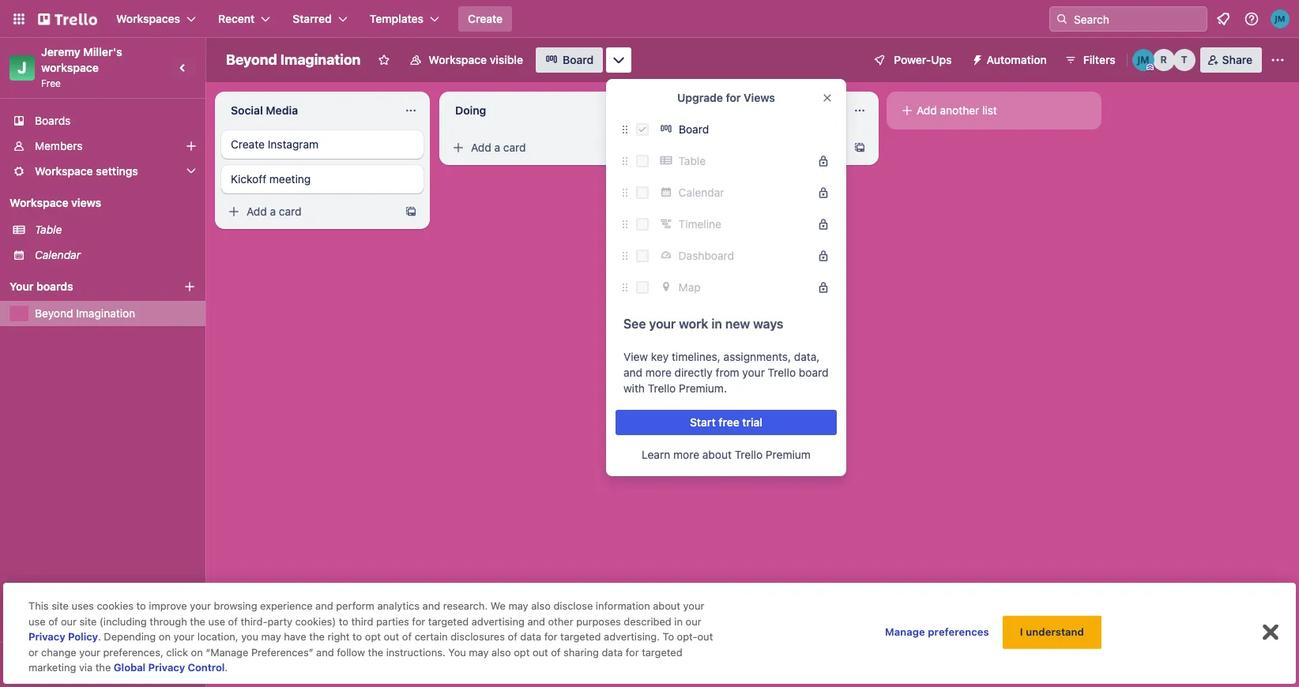 Task type: locate. For each thing, give the bounding box(es) containing it.
views
[[744, 91, 775, 104]]

1 vertical spatial a
[[270, 205, 276, 218]]

trello right with
[[648, 382, 676, 395]]

our
[[61, 616, 77, 628], [686, 616, 702, 628]]

advertising.
[[604, 631, 660, 644]]

filters button
[[1060, 47, 1121, 73]]

out right the to
[[698, 631, 713, 644]]

disclose
[[554, 600, 593, 613]]

starred
[[293, 12, 332, 25]]

imagination
[[280, 51, 361, 68], [76, 307, 135, 320]]

add board image
[[183, 281, 196, 293]]

also up other
[[531, 600, 551, 613]]

opt down third
[[365, 631, 381, 644]]

1 vertical spatial beyond
[[35, 307, 73, 320]]

add down kickoff
[[247, 205, 267, 218]]

0 horizontal spatial on
[[159, 631, 171, 644]]

beyond imagination
[[226, 51, 361, 68], [35, 307, 135, 320]]

research.
[[443, 600, 488, 613]]

instructions.
[[386, 647, 446, 659]]

Doing text field
[[446, 98, 620, 123]]

1 horizontal spatial table
[[679, 154, 706, 168]]

create button
[[458, 6, 512, 32]]

1 horizontal spatial create
[[468, 12, 503, 25]]

power-
[[894, 53, 931, 66]]

the inside this site uses cookies to improve your browsing experience and perform analytics and research. we may also disclose information about your use of our site (including through the use of third-party cookies) to third parties for targeted advertising and other purposes described in our privacy policy
[[190, 616, 205, 628]]

0 horizontal spatial table
[[35, 223, 62, 236]]

in up opt-
[[675, 616, 683, 628]]

Done text field
[[670, 98, 844, 123]]

rubyanndersson (rubyanndersson) image
[[1153, 49, 1175, 71]]

0 horizontal spatial may
[[261, 631, 281, 644]]

0 vertical spatial beyond
[[226, 51, 277, 68]]

0 horizontal spatial .
[[98, 631, 101, 644]]

0 horizontal spatial premium
[[55, 658, 101, 672]]

imagination down starred popup button
[[280, 51, 361, 68]]

out down parties
[[384, 631, 399, 644]]

this member is an admin of this board. image
[[1147, 64, 1154, 71]]

table link
[[35, 222, 196, 238]]

beyond imagination down the starred
[[226, 51, 361, 68]]

1 horizontal spatial a
[[494, 141, 500, 154]]

workspace down the members
[[35, 164, 93, 178]]

marketing
[[28, 662, 76, 675]]

0 vertical spatial may
[[509, 600, 529, 613]]

to up right
[[339, 616, 348, 628]]

and down right
[[316, 647, 334, 659]]

. inside . depending on your location, you may have the right to opt out of certain disclosures of data for targeted advertising. to opt-out or change your preferences, click on "manage preferences" and follow the instructions. you may also opt out of sharing data for targeted marketing via the
[[98, 631, 101, 644]]

and up certain
[[423, 600, 440, 613]]

table down workspace views
[[35, 223, 62, 236]]

have
[[284, 631, 306, 644]]

0 horizontal spatial our
[[61, 616, 77, 628]]

also inside this site uses cookies to improve your browsing experience and perform analytics and research. we may also disclose information about your use of our site (including through the use of third-party cookies) to third parties for targeted advertising and other purposes described in our privacy policy
[[531, 600, 551, 613]]

(including
[[100, 616, 147, 628]]

workspace for workspace views
[[9, 196, 68, 209]]

1 horizontal spatial calendar
[[679, 186, 724, 199]]

another
[[940, 104, 980, 117]]

imagination down your boards with 1 items element at the top left of page
[[76, 307, 135, 320]]

1 vertical spatial about
[[653, 600, 681, 613]]

our up privacy policy link
[[61, 616, 77, 628]]

1 vertical spatial more
[[674, 448, 700, 462]]

workspace inside dropdown button
[[35, 164, 93, 178]]

i understand button
[[1003, 616, 1102, 649]]

. down "manage
[[225, 662, 228, 675]]

members link
[[0, 134, 206, 159]]

of down browsing
[[228, 616, 238, 628]]

the up location, at the bottom of page
[[190, 616, 205, 628]]

starred button
[[283, 6, 357, 32]]

also
[[531, 600, 551, 613], [492, 647, 511, 659]]

1 horizontal spatial more
[[674, 448, 700, 462]]

board left customize views 'icon'
[[563, 53, 594, 66]]

cookies
[[97, 600, 134, 613]]

understand
[[1026, 626, 1084, 639]]

board link left customize views 'icon'
[[536, 47, 603, 73]]

members
[[35, 139, 83, 153]]

1 horizontal spatial imagination
[[280, 51, 361, 68]]

timeline
[[679, 217, 722, 231]]

0 vertical spatial add a card link
[[446, 137, 623, 159]]

our up opt-
[[686, 616, 702, 628]]

to inside . depending on your location, you may have the right to opt out of certain disclosures of data for targeted advertising. to opt-out or change your preferences, click on "manage preferences" and follow the instructions. you may also opt out of sharing data for targeted marketing via the
[[353, 631, 362, 644]]

1 vertical spatial .
[[225, 662, 228, 675]]

search image
[[1056, 13, 1069, 25]]

privacy up change
[[28, 631, 65, 644]]

and left other
[[528, 616, 545, 628]]

in left new
[[712, 317, 722, 331]]

workspaces
[[116, 12, 180, 25]]

1 horizontal spatial also
[[531, 600, 551, 613]]

open information menu image
[[1244, 11, 1260, 27]]

board link down views
[[655, 117, 837, 142]]

targeted down the to
[[642, 647, 683, 659]]

1 horizontal spatial targeted
[[561, 631, 601, 644]]

0 vertical spatial add a card
[[471, 141, 526, 154]]

1 vertical spatial beyond imagination
[[35, 307, 135, 320]]

customize views image
[[611, 52, 627, 68]]

also down the disclosures
[[492, 647, 511, 659]]

0 horizontal spatial board
[[563, 53, 594, 66]]

beyond imagination inside text box
[[226, 51, 361, 68]]

for up certain
[[412, 616, 425, 628]]

table
[[679, 154, 706, 168], [35, 223, 62, 236]]

miller's
[[83, 45, 122, 58]]

beyond down recent popup button
[[226, 51, 277, 68]]

may down the disclosures
[[469, 647, 489, 659]]

site up policy
[[79, 616, 97, 628]]

board for bottom board link
[[679, 123, 709, 136]]

2 vertical spatial to
[[353, 631, 362, 644]]

workspace left views
[[9, 196, 68, 209]]

create instagram
[[231, 138, 319, 151]]

site right this
[[52, 600, 69, 613]]

privacy
[[28, 631, 65, 644], [148, 662, 185, 675]]

back to home image
[[38, 6, 97, 32]]

kickoff meeting
[[231, 172, 311, 186]]

create up workspace visible at left
[[468, 12, 503, 25]]

add a card down doing text box
[[471, 141, 526, 154]]

list
[[983, 104, 997, 117]]

and inside view key timelines, assignments, data, and more directly from your trello board with trello premium.
[[624, 366, 643, 379]]

on up control
[[191, 647, 203, 659]]

2 horizontal spatial may
[[509, 600, 529, 613]]

premium inside button
[[55, 658, 101, 672]]

certain
[[415, 631, 448, 644]]

add a card link
[[446, 137, 623, 159], [221, 201, 398, 223]]

opt
[[365, 631, 381, 644], [514, 647, 530, 659]]

Social Media text field
[[221, 98, 395, 123]]

1 vertical spatial may
[[261, 631, 281, 644]]

0 horizontal spatial free
[[103, 658, 124, 672]]

0 vertical spatial privacy
[[28, 631, 65, 644]]

about
[[703, 448, 732, 462], [653, 600, 681, 613]]

0 vertical spatial board link
[[536, 47, 603, 73]]

privacy down click
[[148, 662, 185, 675]]

for
[[726, 91, 741, 104], [412, 616, 425, 628], [544, 631, 558, 644], [626, 647, 639, 659]]

0 horizontal spatial opt
[[365, 631, 381, 644]]

i
[[1020, 626, 1024, 639]]

2 horizontal spatial to
[[353, 631, 362, 644]]

workspace for workspace visible
[[429, 53, 487, 66]]

premium
[[766, 448, 811, 462], [55, 658, 101, 672]]

data down advertising
[[520, 631, 542, 644]]

trello down trial
[[735, 448, 763, 462]]

more down the 'key'
[[646, 366, 672, 379]]

of up instructions.
[[402, 631, 412, 644]]

sm image inside add another list link
[[900, 103, 915, 119]]

board down upgrade
[[679, 123, 709, 136]]

a down doing text box
[[494, 141, 500, 154]]

1 vertical spatial workspace
[[35, 164, 93, 178]]

add down doing text box
[[471, 141, 491, 154]]

1 vertical spatial premium
[[55, 658, 101, 672]]

1 horizontal spatial beyond
[[226, 51, 277, 68]]

0 vertical spatial a
[[494, 141, 500, 154]]

your up via
[[79, 647, 100, 659]]

boards
[[35, 114, 71, 127]]

create from template… image
[[405, 206, 417, 218]]

may right we
[[509, 600, 529, 613]]

0 horizontal spatial to
[[136, 600, 146, 613]]

change
[[41, 647, 76, 659]]

use
[[28, 616, 46, 628], [208, 616, 225, 628]]

to down third
[[353, 631, 362, 644]]

Search field
[[1069, 7, 1207, 31]]

1 vertical spatial create
[[231, 138, 265, 151]]

add a card
[[471, 141, 526, 154], [247, 205, 302, 218]]

1 vertical spatial board
[[679, 123, 709, 136]]

kickoff
[[231, 172, 266, 186]]

add a card link down doing text box
[[446, 137, 623, 159]]

more right the learn
[[674, 448, 700, 462]]

and up cookies)
[[315, 600, 333, 613]]

learn
[[642, 448, 671, 462]]

targeted down research.
[[428, 616, 469, 628]]

out down other
[[533, 647, 548, 659]]

0 horizontal spatial trello
[[648, 382, 676, 395]]

start free trial
[[690, 416, 763, 429]]

boards
[[36, 280, 73, 293]]

may down party on the bottom of page
[[261, 631, 281, 644]]

you
[[448, 647, 466, 659]]

2 vertical spatial add
[[247, 205, 267, 218]]

create for create
[[468, 12, 503, 25]]

free left trial
[[719, 416, 740, 429]]

about down start free trial link
[[703, 448, 732, 462]]

0 vertical spatial more
[[646, 366, 672, 379]]

in inside this site uses cookies to improve your browsing experience and perform analytics and research. we may also disclose information about your use of our site (including through the use of third-party cookies) to third parties for targeted advertising and other purposes described in our privacy policy
[[675, 616, 683, 628]]

0 horizontal spatial board link
[[536, 47, 603, 73]]

workspace
[[41, 61, 99, 74]]

1 horizontal spatial privacy
[[148, 662, 185, 675]]

1 horizontal spatial free
[[719, 416, 740, 429]]

upgrade for views
[[677, 91, 775, 104]]

card down meeting
[[279, 205, 302, 218]]

your down assignments,
[[743, 366, 765, 379]]

card down doing text box
[[503, 141, 526, 154]]

data down advertising.
[[602, 647, 623, 659]]

view key timelines, assignments, data, and more directly from your trello board with trello premium.
[[624, 350, 829, 395]]

sm image
[[965, 47, 987, 70], [900, 103, 915, 119], [451, 140, 466, 156], [675, 140, 691, 156], [226, 204, 242, 220]]

use down this
[[28, 616, 46, 628]]

0 vertical spatial on
[[159, 631, 171, 644]]

add left another
[[917, 104, 937, 117]]

calendar up boards
[[35, 248, 81, 262]]

may inside this site uses cookies to improve your browsing experience and perform analytics and research. we may also disclose information about your use of our site (including through the use of third-party cookies) to third parties for targeted advertising and other purposes described in our privacy policy
[[509, 600, 529, 613]]

free right via
[[103, 658, 124, 672]]

1 horizontal spatial card
[[503, 141, 526, 154]]

1 vertical spatial site
[[79, 616, 97, 628]]

preferences,
[[103, 647, 163, 659]]

instagram
[[268, 138, 319, 151]]

jeremy miller (jeremymiller198) image
[[1271, 9, 1290, 28]]

your up opt-
[[683, 600, 705, 613]]

1 vertical spatial table
[[35, 223, 62, 236]]

calendar inside calendar link
[[35, 248, 81, 262]]

learn more about trello premium link
[[642, 447, 811, 463]]

close popover image
[[821, 92, 834, 104]]

for down advertising.
[[626, 647, 639, 659]]

1 vertical spatial in
[[675, 616, 683, 628]]

0 vertical spatial .
[[98, 631, 101, 644]]

trello down assignments,
[[768, 366, 796, 379]]

your boards
[[9, 280, 73, 293]]

add a card link down kickoff meeting link
[[221, 201, 398, 223]]

kickoff meeting link
[[221, 165, 424, 194]]

a
[[494, 141, 500, 154], [270, 205, 276, 218]]

0 vertical spatial to
[[136, 600, 146, 613]]

1 horizontal spatial may
[[469, 647, 489, 659]]

0 horizontal spatial imagination
[[76, 307, 135, 320]]

0 horizontal spatial data
[[520, 631, 542, 644]]

0 horizontal spatial about
[[653, 600, 681, 613]]

terryturtle85 (terryturtle85) image
[[1174, 49, 1196, 71]]

0 horizontal spatial out
[[384, 631, 399, 644]]

add a card down kickoff meeting
[[247, 205, 302, 218]]

table up timeline at the right
[[679, 154, 706, 168]]

1 vertical spatial free
[[103, 658, 124, 672]]

privacy alert dialog
[[3, 584, 1296, 685]]

a down kickoff meeting
[[270, 205, 276, 218]]

create up kickoff
[[231, 138, 265, 151]]

beyond imagination down your boards with 1 items element at the top left of page
[[35, 307, 135, 320]]

0 horizontal spatial add a card link
[[221, 201, 398, 223]]

.
[[98, 631, 101, 644], [225, 662, 228, 675]]

1 horizontal spatial data
[[602, 647, 623, 659]]

view
[[624, 350, 648, 364]]

preferences
[[928, 626, 989, 639]]

0 horizontal spatial create
[[231, 138, 265, 151]]

the right follow
[[368, 647, 383, 659]]

workspace left the visible
[[429, 53, 487, 66]]

2 vertical spatial may
[[469, 647, 489, 659]]

card
[[503, 141, 526, 154], [279, 205, 302, 218]]

0 horizontal spatial card
[[279, 205, 302, 218]]

your right see
[[649, 317, 676, 331]]

location,
[[197, 631, 238, 644]]

board
[[563, 53, 594, 66], [679, 123, 709, 136]]

information
[[596, 600, 650, 613]]

0 horizontal spatial a
[[270, 205, 276, 218]]

beyond down boards
[[35, 307, 73, 320]]

2 horizontal spatial trello
[[768, 366, 796, 379]]

create
[[468, 12, 503, 25], [231, 138, 265, 151]]

1 vertical spatial to
[[339, 616, 348, 628]]

out
[[384, 631, 399, 644], [698, 631, 713, 644], [533, 647, 548, 659]]

0 vertical spatial create
[[468, 12, 503, 25]]

"manage
[[206, 647, 248, 659]]

0 vertical spatial targeted
[[428, 616, 469, 628]]

to up (including
[[136, 600, 146, 613]]

imagination inside text box
[[280, 51, 361, 68]]

0 vertical spatial imagination
[[280, 51, 361, 68]]

privacy inside this site uses cookies to improve your browsing experience and perform analytics and research. we may also disclose information about your use of our site (including through the use of third-party cookies) to third parties for targeted advertising and other purposes described in our privacy policy
[[28, 631, 65, 644]]

2 vertical spatial workspace
[[9, 196, 68, 209]]

1 horizontal spatial about
[[703, 448, 732, 462]]

and up with
[[624, 366, 643, 379]]

0 horizontal spatial add
[[247, 205, 267, 218]]

the right via
[[95, 662, 111, 675]]

start free trial link
[[616, 410, 837, 436]]

on down through
[[159, 631, 171, 644]]

targeted up 'sharing'
[[561, 631, 601, 644]]

data,
[[794, 350, 820, 364]]

1 vertical spatial calendar
[[35, 248, 81, 262]]

0 vertical spatial workspace
[[429, 53, 487, 66]]

about up described
[[653, 600, 681, 613]]

of up privacy policy link
[[48, 616, 58, 628]]

manage preferences
[[885, 626, 989, 639]]

opt down advertising
[[514, 647, 530, 659]]

1 vertical spatial opt
[[514, 647, 530, 659]]

1 vertical spatial also
[[492, 647, 511, 659]]

0 vertical spatial beyond imagination
[[226, 51, 361, 68]]

1 horizontal spatial our
[[686, 616, 702, 628]]

your
[[9, 280, 34, 293]]

calendar up timeline at the right
[[679, 186, 724, 199]]

2 horizontal spatial add
[[917, 104, 937, 117]]

0 vertical spatial also
[[531, 600, 551, 613]]

the
[[190, 616, 205, 628], [309, 631, 325, 644], [368, 647, 383, 659], [95, 662, 111, 675]]

workspace for workspace settings
[[35, 164, 93, 178]]

create inside button
[[468, 12, 503, 25]]

1 vertical spatial trello
[[648, 382, 676, 395]]

2 vertical spatial targeted
[[642, 647, 683, 659]]

beyond
[[226, 51, 277, 68], [35, 307, 73, 320]]

use up location, at the bottom of page
[[208, 616, 225, 628]]

. up 'try premium free' button
[[98, 631, 101, 644]]

the down cookies)
[[309, 631, 325, 644]]

workspace inside button
[[429, 53, 487, 66]]



Task type: vqa. For each thing, say whether or not it's contained in the screenshot.
workspace
yes



Task type: describe. For each thing, give the bounding box(es) containing it.
about inside this site uses cookies to improve your browsing experience and perform analytics and research. we may also disclose information about your use of our site (including through the use of third-party cookies) to third parties for targeted advertising and other purposes described in our privacy policy
[[653, 600, 681, 613]]

create from template… image
[[854, 141, 866, 154]]

party
[[268, 616, 293, 628]]

through
[[150, 616, 187, 628]]

1 vertical spatial privacy
[[148, 662, 185, 675]]

filters
[[1083, 53, 1116, 66]]

from
[[716, 366, 740, 379]]

share
[[1223, 53, 1253, 66]]

other
[[548, 616, 574, 628]]

0 vertical spatial card
[[503, 141, 526, 154]]

your right improve
[[190, 600, 211, 613]]

0 vertical spatial data
[[520, 631, 542, 644]]

1 vertical spatial targeted
[[561, 631, 601, 644]]

boards link
[[0, 108, 206, 134]]

manage
[[885, 626, 925, 639]]

recent
[[218, 12, 255, 25]]

settings
[[96, 164, 138, 178]]

i understand
[[1020, 626, 1084, 639]]

for down other
[[544, 631, 558, 644]]

board
[[799, 366, 829, 379]]

this
[[28, 600, 49, 613]]

j
[[18, 58, 27, 77]]

targeted inside this site uses cookies to improve your browsing experience and perform analytics and research. we may also disclose information about your use of our site (including through the use of third-party cookies) to third parties for targeted advertising and other purposes described in our privacy policy
[[428, 616, 469, 628]]

0 vertical spatial opt
[[365, 631, 381, 644]]

automation
[[987, 53, 1047, 66]]

1 our from the left
[[61, 616, 77, 628]]

calendar link
[[35, 247, 196, 263]]

perform
[[336, 600, 375, 613]]

board for leftmost board link
[[563, 53, 594, 66]]

your up click
[[174, 631, 195, 644]]

1 horizontal spatial opt
[[514, 647, 530, 659]]

this site uses cookies to improve your browsing experience and perform analytics and research. we may also disclose information about your use of our site (including through the use of third-party cookies) to third parties for targeted advertising and other purposes described in our privacy policy
[[28, 600, 705, 644]]

views
[[71, 196, 101, 209]]

2 horizontal spatial targeted
[[642, 647, 683, 659]]

create for create instagram
[[231, 138, 265, 151]]

jeremy miller (jeremymiller198) image
[[1132, 49, 1155, 71]]

1 horizontal spatial .
[[225, 662, 228, 675]]

jeremy miller's workspace link
[[41, 45, 125, 74]]

ways
[[753, 317, 784, 331]]

workspace views
[[9, 196, 101, 209]]

of down advertising
[[508, 631, 518, 644]]

r button
[[1153, 49, 1175, 71]]

1 horizontal spatial trello
[[735, 448, 763, 462]]

1 horizontal spatial add a card
[[471, 141, 526, 154]]

0 vertical spatial add
[[917, 104, 937, 117]]

0 horizontal spatial add a card
[[247, 205, 302, 218]]

policy
[[68, 631, 98, 644]]

workspace navigation collapse icon image
[[172, 57, 194, 79]]

workspace settings button
[[0, 159, 206, 184]]

0 vertical spatial site
[[52, 600, 69, 613]]

. depending on your location, you may have the right to opt out of certain disclosures of data for targeted advertising. to opt-out or change your preferences, click on "manage preferences" and follow the instructions. you may also opt out of sharing data for targeted marketing via the
[[28, 631, 713, 675]]

0 vertical spatial trello
[[768, 366, 796, 379]]

your boards with 1 items element
[[9, 277, 160, 296]]

directly
[[675, 366, 713, 379]]

also inside . depending on your location, you may have the right to opt out of certain disclosures of data for targeted advertising. to opt-out or change your preferences, click on "manage preferences" and follow the instructions. you may also opt out of sharing data for targeted marketing via the
[[492, 647, 511, 659]]

analytics
[[377, 600, 420, 613]]

to
[[663, 631, 674, 644]]

key
[[651, 350, 669, 364]]

control
[[188, 662, 225, 675]]

described
[[624, 616, 672, 628]]

ups
[[931, 53, 952, 66]]

and inside . depending on your location, you may have the right to opt out of certain disclosures of data for targeted advertising. to opt-out or change your preferences, click on "manage preferences" and follow the instructions. you may also opt out of sharing data for targeted marketing via the
[[316, 647, 334, 659]]

beyond inside text box
[[226, 51, 277, 68]]

1 vertical spatial add
[[471, 141, 491, 154]]

we
[[491, 600, 506, 613]]

0 vertical spatial about
[[703, 448, 732, 462]]

for inside this site uses cookies to improve your browsing experience and perform analytics and research. we may also disclose information about your use of our site (including through the use of third-party cookies) to third parties for targeted advertising and other purposes described in our privacy policy
[[412, 616, 425, 628]]

timelines,
[[672, 350, 721, 364]]

1 vertical spatial board link
[[655, 117, 837, 142]]

2 our from the left
[[686, 616, 702, 628]]

j link
[[9, 55, 35, 81]]

improve
[[149, 600, 187, 613]]

of left 'sharing'
[[551, 647, 561, 659]]

browsing
[[214, 600, 257, 613]]

0 notifications image
[[1214, 9, 1233, 28]]

global privacy control link
[[114, 662, 225, 675]]

follow
[[337, 647, 365, 659]]

depending
[[104, 631, 156, 644]]

assignments,
[[724, 350, 791, 364]]

workspace settings
[[35, 164, 138, 178]]

more inside view key timelines, assignments, data, and more directly from your trello board with trello premium.
[[646, 366, 672, 379]]

2 horizontal spatial out
[[698, 631, 713, 644]]

for left views
[[726, 91, 741, 104]]

1 vertical spatial card
[[279, 205, 302, 218]]

1 use from the left
[[28, 616, 46, 628]]

0 vertical spatial premium
[[766, 448, 811, 462]]

your inside view key timelines, assignments, data, and more directly from your trello board with trello premium.
[[743, 366, 765, 379]]

uses
[[72, 600, 94, 613]]

1 horizontal spatial add a card link
[[446, 137, 623, 159]]

1 horizontal spatial site
[[79, 616, 97, 628]]

premium.
[[679, 382, 727, 395]]

with
[[624, 382, 645, 395]]

parties
[[376, 616, 409, 628]]

show menu image
[[1270, 52, 1286, 68]]

try
[[36, 658, 52, 672]]

Board name text field
[[218, 47, 369, 73]]

0 vertical spatial calendar
[[679, 186, 724, 199]]

global
[[114, 662, 146, 675]]

0 horizontal spatial beyond imagination
[[35, 307, 135, 320]]

templates
[[370, 12, 424, 25]]

jeremy
[[41, 45, 80, 58]]

click
[[166, 647, 188, 659]]

cookies)
[[295, 616, 336, 628]]

automation button
[[965, 47, 1057, 73]]

1 horizontal spatial in
[[712, 317, 722, 331]]

trial
[[743, 416, 763, 429]]

1 horizontal spatial on
[[191, 647, 203, 659]]

workspace visible button
[[400, 47, 533, 73]]

preferences"
[[251, 647, 313, 659]]

meeting
[[269, 172, 311, 186]]

1 horizontal spatial to
[[339, 616, 348, 628]]

star or unstar board image
[[378, 54, 391, 66]]

sm image inside "automation" button
[[965, 47, 987, 70]]

2 use from the left
[[208, 616, 225, 628]]

primary element
[[0, 0, 1299, 38]]

jeremy miller's workspace free
[[41, 45, 125, 89]]

see your work in new ways
[[624, 317, 784, 331]]

disclosures
[[451, 631, 505, 644]]

learn more about trello premium
[[642, 448, 811, 462]]

0 vertical spatial table
[[679, 154, 706, 168]]

power-ups
[[894, 53, 952, 66]]

add another list
[[917, 104, 997, 117]]

free
[[41, 77, 61, 89]]

free inside button
[[103, 658, 124, 672]]

opt-
[[677, 631, 698, 644]]

experience
[[260, 600, 313, 613]]

1 vertical spatial add a card link
[[221, 201, 398, 223]]

add another list link
[[893, 98, 1096, 123]]

workspaces button
[[107, 6, 206, 32]]

third-
[[241, 616, 268, 628]]

1 horizontal spatial out
[[533, 647, 548, 659]]



